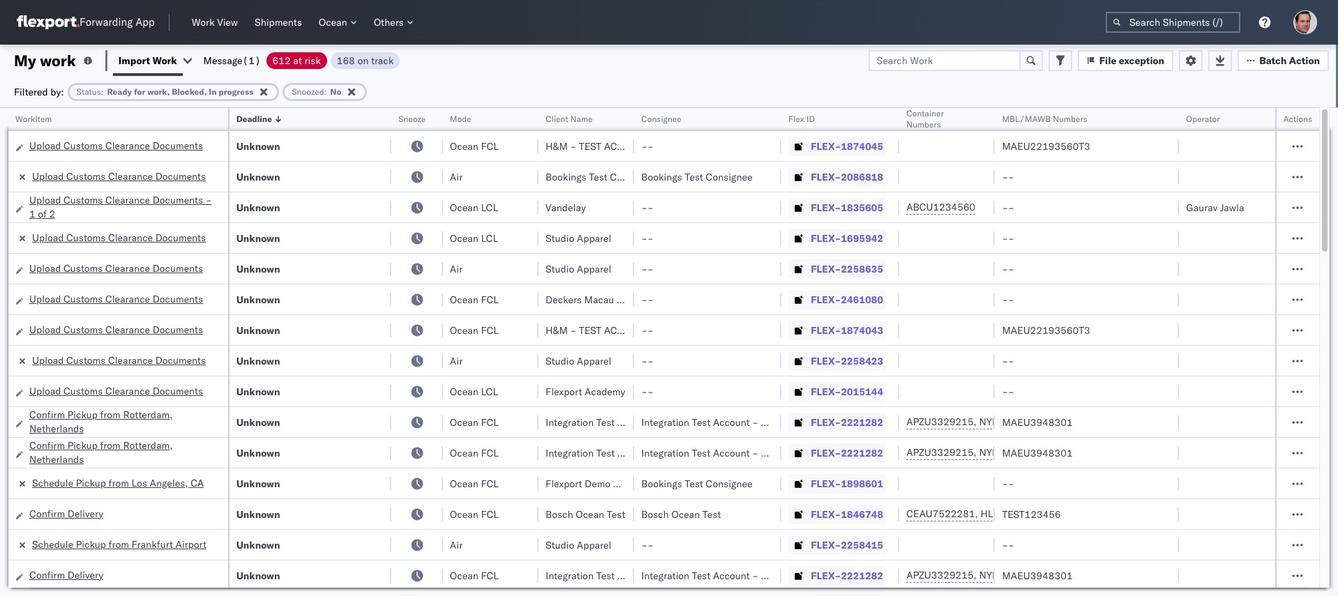 Task type: locate. For each thing, give the bounding box(es) containing it.
confirm pickup from rotterdam, netherlands up schedule pickup from los angeles, ca
[[29, 439, 173, 466]]

2258415
[[841, 539, 884, 552]]

1 vertical spatial apzu3329215,
[[907, 447, 977, 459]]

1 vertical spatial maeu3948301
[[1002, 447, 1073, 460]]

delivery down schedule pickup from los angeles, ca link
[[67, 508, 103, 520]]

1 apzu3329215, from the top
[[907, 416, 977, 428]]

nyku9743990,
[[979, 416, 1051, 428], [979, 447, 1051, 459], [979, 569, 1051, 582]]

work
[[40, 51, 76, 70]]

7 resize handle column header from the left
[[883, 108, 900, 597]]

2 confirm delivery link from the top
[[29, 568, 103, 582]]

0 vertical spatial confirm delivery link
[[29, 507, 103, 521]]

confirm delivery button
[[29, 507, 103, 522], [29, 568, 103, 584]]

168 on track
[[337, 54, 394, 67]]

demo
[[585, 478, 611, 490]]

forwarding app
[[80, 16, 155, 29]]

studio apparel up deckers
[[546, 263, 612, 275]]

apzu3329215,
[[907, 416, 977, 428], [907, 447, 977, 459], [907, 569, 977, 582]]

from up schedule pickup from los angeles, ca link
[[100, 409, 121, 421]]

lagerfeld for first confirm pickup from rotterdam, netherlands link from the bottom
[[782, 447, 823, 460]]

flex- down flex-1695942 at the top
[[811, 263, 841, 275]]

h&m - test account down name
[[546, 140, 651, 152]]

1 vertical spatial netherlands
[[29, 453, 84, 466]]

flex- up flex-2258635
[[811, 232, 841, 245]]

2 account from the top
[[604, 324, 651, 337]]

snooze
[[398, 114, 426, 124]]

confirm delivery button down schedule pickup from los angeles, ca
[[29, 507, 103, 522]]

h&m for flex-1874043
[[546, 324, 568, 337]]

flex- down flex-1874043
[[811, 355, 841, 367]]

confirm for confirm delivery button associated with integration test account - karl lagerfeld
[[29, 569, 65, 582]]

import work
[[119, 54, 177, 67]]

flex-2221282 for 1st confirm pickup from rotterdam, netherlands link from the top of the page
[[811, 416, 884, 429]]

1 vertical spatial integration
[[641, 447, 690, 460]]

1 vertical spatial rotterdam,
[[123, 439, 173, 452]]

3 confirm from the top
[[29, 508, 65, 520]]

0 vertical spatial confirm delivery button
[[29, 507, 103, 522]]

apparel up macau
[[577, 263, 612, 275]]

4 air from the top
[[450, 539, 463, 552]]

0 vertical spatial lcl
[[481, 201, 498, 214]]

0 horizontal spatial :
[[101, 86, 104, 97]]

1 flex-2221282 from the top
[[811, 416, 884, 429]]

confirm delivery
[[29, 508, 103, 520], [29, 569, 103, 582]]

confirm delivery link down schedule pickup from frankfurt airport link
[[29, 568, 103, 582]]

flex- up flex-1874043
[[811, 293, 841, 306]]

1 vertical spatial karl
[[761, 447, 779, 460]]

2 account from the top
[[713, 447, 750, 460]]

confirm pickup from rotterdam, netherlands link
[[29, 408, 213, 436], [29, 439, 213, 466]]

0 horizontal spatial numbers
[[907, 119, 941, 130]]

flex-2221282 up "flex-1898601" on the bottom right of the page
[[811, 447, 884, 460]]

1 rotterdam, from the top
[[123, 409, 173, 421]]

client name
[[546, 114, 593, 124]]

flex-1846748
[[811, 508, 884, 521]]

1 confirm delivery button from the top
[[29, 507, 103, 522]]

clearance inside upload customs clearance documents - 1 of 2
[[105, 194, 150, 206]]

1 vertical spatial maeu22193560t3
[[1002, 324, 1091, 337]]

work left view at the top left
[[192, 16, 215, 29]]

upload customs clearance documents - 1 of 2 button
[[29, 193, 213, 222]]

1 ocean fcl from the top
[[450, 140, 499, 152]]

0 vertical spatial lagerfeld
[[782, 416, 823, 429]]

2 vertical spatial ocean lcl
[[450, 386, 498, 398]]

2 karl from the top
[[761, 447, 779, 460]]

flex- down the flex id button at the top of page
[[811, 140, 841, 152]]

apzu3329215, for 1st confirm pickup from rotterdam, netherlands link from the top of the page
[[907, 416, 977, 428]]

0 vertical spatial netherlands
[[29, 423, 84, 435]]

1 test from the top
[[579, 140, 602, 152]]

upload customs clearance documents - 1 of 2
[[29, 194, 212, 220]]

0 vertical spatial apzu3329215,
[[907, 416, 977, 428]]

2 resize handle column header from the left
[[375, 108, 391, 597]]

limited(test)
[[617, 293, 679, 306]]

2 schedule from the top
[[32, 538, 73, 551]]

studio apparel up flexport academy
[[546, 355, 612, 367]]

2 vertical spatial nyku9743990,
[[979, 569, 1051, 582]]

0 horizontal spatial work
[[153, 54, 177, 67]]

workitem button
[[8, 111, 214, 125]]

flex-2221282 for first confirm pickup from rotterdam, netherlands link from the bottom
[[811, 447, 884, 460]]

1 lcl from the top
[[481, 201, 498, 214]]

1 h&m from the top
[[546, 140, 568, 152]]

2 apzu3329215, from the top
[[907, 447, 977, 459]]

flex-2258635
[[811, 263, 884, 275]]

1 apparel from the top
[[577, 232, 612, 245]]

0 vertical spatial confirm pickup from rotterdam, netherlands link
[[29, 408, 213, 436]]

flexport left demo
[[546, 478, 582, 490]]

1 vertical spatial lcl
[[481, 232, 498, 245]]

Search Work text field
[[869, 50, 1021, 71]]

0 vertical spatial h&m - test account
[[546, 140, 651, 152]]

0 vertical spatial tcnu3055126
[[1054, 416, 1122, 428]]

1 h&m - test account from the top
[[546, 140, 651, 152]]

my work
[[14, 51, 76, 70]]

1 vertical spatial delivery
[[67, 569, 103, 582]]

flex- down flex-2086818
[[811, 201, 841, 214]]

view
[[217, 16, 238, 29]]

0 vertical spatial schedule
[[32, 477, 73, 490]]

air for flex-2258415
[[450, 539, 463, 552]]

2 : from the left
[[324, 86, 327, 97]]

flex- down flex-2258415
[[811, 570, 841, 582]]

clearance for upload customs clearance documents button corresponding to deckers macau limited(test)
[[105, 293, 150, 305]]

upload customs clearance documents button for flexport academy
[[29, 384, 203, 400]]

numbers down container
[[907, 119, 941, 130]]

2221282
[[841, 416, 884, 429], [841, 447, 884, 460], [841, 570, 884, 582]]

upload inside upload customs clearance documents - 1 of 2
[[29, 194, 61, 206]]

0 vertical spatial flexport
[[546, 386, 582, 398]]

pickup for schedule pickup from frankfurt airport link
[[76, 538, 106, 551]]

customs inside upload customs clearance documents - 1 of 2
[[64, 194, 103, 206]]

upload customs clearance documents link
[[29, 139, 203, 152], [32, 169, 206, 183], [32, 231, 206, 245], [29, 261, 203, 275], [29, 292, 203, 306], [29, 323, 203, 337], [32, 353, 206, 367], [29, 384, 203, 398]]

0 vertical spatial 2221282
[[841, 416, 884, 429]]

2 apparel from the top
[[577, 263, 612, 275]]

2 air from the top
[[450, 263, 463, 275]]

1 horizontal spatial :
[[324, 86, 327, 97]]

: left the no
[[324, 86, 327, 97]]

lcl for vandelay
[[481, 201, 498, 214]]

message (1)
[[203, 54, 261, 67]]

flex- up flex-1846748
[[811, 478, 841, 490]]

8 ocean fcl from the top
[[450, 570, 499, 582]]

1 resize handle column header from the left
[[211, 108, 228, 597]]

apzu3329215, for first confirm pickup from rotterdam, netherlands link from the bottom
[[907, 447, 977, 459]]

2 vertical spatial maeu3948301
[[1002, 570, 1073, 582]]

clearance for upload customs clearance documents button for studio apparel
[[105, 262, 150, 275]]

flex- down flex-1846748
[[811, 539, 841, 552]]

1 lagerfeld from the top
[[782, 416, 823, 429]]

-
[[570, 140, 577, 152], [641, 140, 648, 152], [648, 140, 654, 152], [1002, 171, 1008, 183], [1008, 171, 1015, 183], [206, 194, 212, 206], [641, 201, 648, 214], [648, 201, 654, 214], [1002, 201, 1008, 214], [1008, 201, 1015, 214], [641, 232, 648, 245], [648, 232, 654, 245], [1002, 232, 1008, 245], [1008, 232, 1015, 245], [641, 263, 648, 275], [648, 263, 654, 275], [1002, 263, 1008, 275], [1008, 263, 1015, 275], [641, 293, 648, 306], [648, 293, 654, 306], [1002, 293, 1008, 306], [1008, 293, 1015, 306], [570, 324, 577, 337], [641, 324, 648, 337], [648, 324, 654, 337], [641, 355, 648, 367], [648, 355, 654, 367], [1002, 355, 1008, 367], [1008, 355, 1015, 367], [641, 386, 648, 398], [648, 386, 654, 398], [1002, 386, 1008, 398], [1008, 386, 1015, 398], [753, 416, 759, 429], [753, 447, 759, 460], [1002, 478, 1008, 490], [1008, 478, 1015, 490], [641, 539, 648, 552], [648, 539, 654, 552], [1002, 539, 1008, 552], [1008, 539, 1015, 552], [753, 570, 759, 582]]

rotterdam, for 2nd confirm pickup from rotterdam, netherlands button
[[123, 439, 173, 452]]

schedule inside schedule pickup from frankfurt airport link
[[32, 538, 73, 551]]

apparel down demo
[[577, 539, 612, 552]]

studio for flex-2258635
[[546, 263, 574, 275]]

2221282 down 2258415
[[841, 570, 884, 582]]

batch action
[[1260, 54, 1320, 67]]

flex-2221282 down flex-2258415
[[811, 570, 884, 582]]

upload for flexport academy's upload customs clearance documents button
[[29, 385, 61, 397]]

lagerfeld up "flex-1898601" on the bottom right of the page
[[782, 447, 823, 460]]

9 flex- from the top
[[811, 386, 841, 398]]

batch action button
[[1238, 50, 1329, 71]]

documents for flexport academy's upload customs clearance documents button
[[153, 385, 203, 397]]

test down macau
[[579, 324, 602, 337]]

- inside upload customs clearance documents - 1 of 2
[[206, 194, 212, 206]]

from up schedule pickup from los angeles, ca
[[100, 439, 121, 452]]

studio apparel down vandelay
[[546, 232, 612, 245]]

:
[[101, 86, 104, 97], [324, 86, 327, 97]]

9 resize handle column header from the left
[[1163, 108, 1180, 597]]

apparel for flex-2258635
[[577, 263, 612, 275]]

delivery
[[67, 508, 103, 520], [67, 569, 103, 582]]

0 vertical spatial test
[[579, 140, 602, 152]]

lagerfeld
[[782, 416, 823, 429], [782, 447, 823, 460], [782, 570, 823, 582]]

0 vertical spatial account
[[604, 140, 651, 152]]

0 vertical spatial integration test account - karl lagerfeld
[[641, 416, 823, 429]]

lcl for studio apparel
[[481, 232, 498, 245]]

0 vertical spatial karl
[[761, 416, 779, 429]]

0 vertical spatial confirm pickup from rotterdam, netherlands
[[29, 409, 173, 435]]

1 vertical spatial tcnu3055126
[[1054, 447, 1122, 459]]

flex-1835605 button
[[789, 198, 886, 217], [789, 198, 886, 217]]

h&m down client
[[546, 140, 568, 152]]

0 vertical spatial delivery
[[67, 508, 103, 520]]

12 flex- from the top
[[811, 478, 841, 490]]

2 rotterdam, from the top
[[123, 439, 173, 452]]

resize handle column header
[[211, 108, 228, 597], [375, 108, 391, 597], [426, 108, 443, 597], [522, 108, 539, 597], [618, 108, 634, 597], [765, 108, 782, 597], [883, 108, 900, 597], [979, 108, 995, 597], [1163, 108, 1180, 597], [1259, 108, 1275, 597], [1303, 108, 1320, 597]]

1 vertical spatial confirm pickup from rotterdam, netherlands link
[[29, 439, 213, 466]]

upload for upload customs clearance documents button associated with h&m - test account
[[29, 139, 61, 152]]

maeu22193560t3
[[1002, 140, 1091, 152], [1002, 324, 1091, 337]]

flex-2258415 button
[[789, 536, 886, 555], [789, 536, 886, 555]]

1 horizontal spatial work
[[192, 16, 215, 29]]

4 confirm from the top
[[29, 569, 65, 582]]

maeu3948301 for first confirm pickup from rotterdam, netherlands link from the bottom
[[1002, 447, 1073, 460]]

1 studio from the top
[[546, 232, 574, 245]]

ocean lcl
[[450, 201, 498, 214], [450, 232, 498, 245], [450, 386, 498, 398]]

0 vertical spatial work
[[192, 16, 215, 29]]

2221282 up 1898601 on the right bottom of page
[[841, 447, 884, 460]]

resize handle column header for client name
[[618, 108, 634, 597]]

2 tcnu3055126 from the top
[[1054, 447, 1122, 459]]

1 vertical spatial confirm delivery button
[[29, 568, 103, 584]]

1 vertical spatial confirm pickup from rotterdam, netherlands button
[[29, 439, 213, 468]]

confirm delivery link down schedule pickup from los angeles, ca
[[29, 507, 103, 521]]

0 vertical spatial maeu3948301
[[1002, 416, 1073, 429]]

1 flexport from the top
[[546, 386, 582, 398]]

1 vertical spatial confirm delivery link
[[29, 568, 103, 582]]

1 vertical spatial confirm delivery
[[29, 569, 103, 582]]

612
[[273, 54, 291, 67]]

2 netherlands from the top
[[29, 453, 84, 466]]

2 vertical spatial karl
[[761, 570, 779, 582]]

4 studio from the top
[[546, 539, 574, 552]]

1 confirm delivery link from the top
[[29, 507, 103, 521]]

flex-2221282 down flex-2015144
[[811, 416, 884, 429]]

0 vertical spatial flex-2221282
[[811, 416, 884, 429]]

confirm delivery button down schedule pickup from frankfurt airport link
[[29, 568, 103, 584]]

studio apparel
[[546, 232, 612, 245], [546, 263, 612, 275], [546, 355, 612, 367], [546, 539, 612, 552]]

2 confirm pickup from rotterdam, netherlands link from the top
[[29, 439, 213, 466]]

3 lcl from the top
[[481, 386, 498, 398]]

resize handle column header for mbl/mawb numbers
[[1163, 108, 1180, 597]]

maeu3948301
[[1002, 416, 1073, 429], [1002, 447, 1073, 460], [1002, 570, 1073, 582]]

1 fcl from the top
[[481, 140, 499, 152]]

deadline button
[[229, 111, 377, 125]]

flexport. image
[[17, 15, 80, 29]]

flex
[[789, 114, 804, 124]]

2 vertical spatial flex-2221282
[[811, 570, 884, 582]]

0 vertical spatial integration
[[641, 416, 690, 429]]

lagerfeld down flex-2015144
[[782, 416, 823, 429]]

1 vertical spatial flexport
[[546, 478, 582, 490]]

bosch ocean test
[[546, 508, 625, 521], [641, 508, 721, 521]]

import
[[119, 54, 150, 67]]

h&m
[[546, 140, 568, 152], [546, 324, 568, 337]]

no
[[330, 86, 342, 97]]

2 studio from the top
[[546, 263, 574, 275]]

mbl/mawb
[[1002, 114, 1051, 124]]

flex- down flex-2015144
[[811, 416, 841, 429]]

flex- up the 'flex-2258423'
[[811, 324, 841, 337]]

test123456
[[1002, 508, 1061, 521]]

1 integration from the top
[[641, 416, 690, 429]]

upload for upload customs clearance documents button for studio apparel
[[29, 262, 61, 275]]

3 ocean fcl from the top
[[450, 324, 499, 337]]

hlxu6269489,
[[981, 508, 1052, 521]]

2 vertical spatial integration
[[641, 570, 690, 582]]

1 vertical spatial account
[[713, 447, 750, 460]]

1 vertical spatial nyku9743990,
[[979, 447, 1051, 459]]

delivery down schedule pickup from frankfurt airport link
[[67, 569, 103, 582]]

studio apparel down demo
[[546, 539, 612, 552]]

--
[[641, 140, 654, 152], [1002, 171, 1015, 183], [641, 201, 654, 214], [1002, 201, 1015, 214], [641, 232, 654, 245], [1002, 232, 1015, 245], [641, 263, 654, 275], [1002, 263, 1015, 275], [641, 293, 654, 306], [1002, 293, 1015, 306], [641, 324, 654, 337], [641, 355, 654, 367], [1002, 355, 1015, 367], [641, 386, 654, 398], [1002, 386, 1015, 398], [1002, 478, 1015, 490], [641, 539, 654, 552], [1002, 539, 1015, 552]]

rotterdam,
[[123, 409, 173, 421], [123, 439, 173, 452]]

from left the frankfurt
[[109, 538, 129, 551]]

bookings
[[546, 171, 587, 183], [641, 171, 682, 183], [641, 478, 682, 490]]

pickup for 1st confirm pickup from rotterdam, netherlands link from the top of the page
[[67, 409, 98, 421]]

0 vertical spatial maeu22193560t3
[[1002, 140, 1091, 152]]

6 resize handle column header from the left
[[765, 108, 782, 597]]

1 vertical spatial ocean lcl
[[450, 232, 498, 245]]

academy
[[585, 386, 625, 398]]

2 flexport from the top
[[546, 478, 582, 490]]

3 account from the top
[[713, 570, 750, 582]]

flex-2015144 button
[[789, 382, 886, 402], [789, 382, 886, 402]]

test down name
[[579, 140, 602, 152]]

1 studio apparel from the top
[[546, 232, 612, 245]]

apparel down vandelay
[[577, 232, 612, 245]]

1 vertical spatial apzu3329215, nyku9743990, tcnu3055126
[[907, 447, 1122, 459]]

5 upload customs clearance documents button from the top
[[29, 384, 203, 400]]

ceau7522281,
[[907, 508, 978, 521]]

lagerfeld down flex-2258415
[[782, 570, 823, 582]]

bookings test consignee for bookings test consignee
[[641, 171, 753, 183]]

0 horizontal spatial bosch ocean test
[[546, 508, 625, 521]]

status
[[76, 86, 101, 97]]

2 delivery from the top
[[67, 569, 103, 582]]

0 vertical spatial ocean lcl
[[450, 201, 498, 214]]

confirm delivery for bosch ocean test
[[29, 508, 103, 520]]

flex id button
[[782, 111, 886, 125]]

confirm delivery down schedule pickup from frankfurt airport link
[[29, 569, 103, 582]]

work right import at the top left of the page
[[153, 54, 177, 67]]

8 fcl from the top
[[481, 570, 499, 582]]

14 unknown from the top
[[236, 539, 280, 552]]

1 horizontal spatial numbers
[[1053, 114, 1088, 124]]

lcl
[[481, 201, 498, 214], [481, 232, 498, 245], [481, 386, 498, 398]]

1 account from the top
[[713, 416, 750, 429]]

2 vertical spatial apzu3329215,
[[907, 569, 977, 582]]

from left los
[[109, 477, 129, 490]]

2221282 for 1st confirm pickup from rotterdam, netherlands link from the top of the page
[[841, 416, 884, 429]]

Search Shipments (/) text field
[[1106, 12, 1241, 33]]

delivery for bosch ocean test
[[67, 508, 103, 520]]

numbers inside container numbers
[[907, 119, 941, 130]]

2 lcl from the top
[[481, 232, 498, 245]]

3 upload customs clearance documents button from the top
[[29, 292, 203, 307]]

apparel up flexport academy
[[577, 355, 612, 367]]

2 vertical spatial 2221282
[[841, 570, 884, 582]]

pickup for first confirm pickup from rotterdam, netherlands link from the bottom
[[67, 439, 98, 452]]

numbers for container numbers
[[907, 119, 941, 130]]

7 flex- from the top
[[811, 324, 841, 337]]

bookings for flexport demo consignee
[[641, 478, 682, 490]]

(1)
[[243, 54, 261, 67]]

1 vertical spatial 2221282
[[841, 447, 884, 460]]

1 horizontal spatial bosch ocean test
[[641, 508, 721, 521]]

customs for upload customs clearance documents button corresponding to deckers macau limited(test)
[[64, 293, 103, 305]]

1 horizontal spatial bosch
[[641, 508, 669, 521]]

studio apparel for flex-2258423
[[546, 355, 612, 367]]

1 integration test account - karl lagerfeld from the top
[[641, 416, 823, 429]]

lcl for flexport academy
[[481, 386, 498, 398]]

1 vertical spatial flex-2221282
[[811, 447, 884, 460]]

status : ready for work, blocked, in progress
[[76, 86, 253, 97]]

account down deckers macau limited(test)
[[604, 324, 651, 337]]

upload for upload customs clearance documents button corresponding to deckers macau limited(test)
[[29, 293, 61, 305]]

0 vertical spatial h&m
[[546, 140, 568, 152]]

3 air from the top
[[450, 355, 463, 367]]

confirm for confirm delivery button associated with bosch ocean test
[[29, 508, 65, 520]]

1 confirm from the top
[[29, 409, 65, 421]]

resize handle column header for mode
[[522, 108, 539, 597]]

1 vertical spatial lagerfeld
[[782, 447, 823, 460]]

snoozed : no
[[292, 86, 342, 97]]

h&m - test account down macau
[[546, 324, 651, 337]]

1 karl from the top
[[761, 416, 779, 429]]

flex- up flex-1835605
[[811, 171, 841, 183]]

: left ready
[[101, 86, 104, 97]]

2221282 down 2015144
[[841, 416, 884, 429]]

0 vertical spatial confirm pickup from rotterdam, netherlands button
[[29, 408, 213, 437]]

5 resize handle column header from the left
[[618, 108, 634, 597]]

0 vertical spatial apzu3329215, nyku9743990, tcnu3055126
[[907, 416, 1122, 428]]

confirm for 2nd confirm pickup from rotterdam, netherlands button from the bottom of the page
[[29, 409, 65, 421]]

deckers
[[546, 293, 582, 306]]

2 vertical spatial apzu3329215, nyku9743990, tcnu3055126
[[907, 569, 1122, 582]]

integration test account - karl lagerfeld
[[641, 416, 823, 429], [641, 447, 823, 460], [641, 570, 823, 582]]

1 vertical spatial integration test account - karl lagerfeld
[[641, 447, 823, 460]]

2 maeu22193560t3 from the top
[[1002, 324, 1091, 337]]

flex-2221282 button
[[789, 413, 886, 432], [789, 413, 886, 432], [789, 443, 886, 463], [789, 443, 886, 463], [789, 566, 886, 586], [789, 566, 886, 586]]

others
[[374, 16, 404, 29]]

1 maeu3948301 from the top
[[1002, 416, 1073, 429]]

documents inside upload customs clearance documents - 1 of 2
[[153, 194, 203, 206]]

0 vertical spatial account
[[713, 416, 750, 429]]

ocean inside 'button'
[[319, 16, 347, 29]]

resize handle column header for workitem
[[211, 108, 228, 597]]

5 flex- from the top
[[811, 263, 841, 275]]

gaurav
[[1187, 201, 1218, 214]]

confirm
[[29, 409, 65, 421], [29, 439, 65, 452], [29, 508, 65, 520], [29, 569, 65, 582]]

2 vertical spatial lagerfeld
[[782, 570, 823, 582]]

1 vertical spatial work
[[153, 54, 177, 67]]

operator
[[1187, 114, 1220, 124]]

confirm delivery down schedule pickup from los angeles, ca
[[29, 508, 103, 520]]

upload customs clearance documents button for h&m - test account
[[29, 139, 203, 154]]

import work button
[[119, 54, 177, 67]]

2 h&m - test account from the top
[[546, 324, 651, 337]]

flexport
[[546, 386, 582, 398], [546, 478, 582, 490]]

1 vertical spatial h&m - test account
[[546, 324, 651, 337]]

consignee
[[641, 114, 682, 124], [610, 171, 657, 183], [706, 171, 753, 183], [613, 478, 660, 490], [706, 478, 753, 490]]

apparel for flex-2258415
[[577, 539, 612, 552]]

container numbers
[[907, 108, 944, 130]]

0 horizontal spatial bosch
[[546, 508, 573, 521]]

flex- down "flex-1898601" on the bottom right of the page
[[811, 508, 841, 521]]

flex-1874045 button
[[789, 136, 886, 156], [789, 136, 886, 156]]

account for flex-1874043
[[604, 324, 651, 337]]

1 vertical spatial confirm pickup from rotterdam, netherlands
[[29, 439, 173, 466]]

flexport demo consignee
[[546, 478, 660, 490]]

3 studio from the top
[[546, 355, 574, 367]]

studio for flex-1695942
[[546, 232, 574, 245]]

bookings test consignee for flexport demo consignee
[[641, 478, 753, 490]]

studio for flex-2258423
[[546, 355, 574, 367]]

4 flex- from the top
[[811, 232, 841, 245]]

confirm delivery for integration test account - karl lagerfeld
[[29, 569, 103, 582]]

file exception button
[[1078, 50, 1174, 71], [1078, 50, 1174, 71]]

h&m down deckers
[[546, 324, 568, 337]]

3 studio apparel from the top
[[546, 355, 612, 367]]

2 2221282 from the top
[[841, 447, 884, 460]]

account for 1st confirm pickup from rotterdam, netherlands link from the top of the page
[[713, 416, 750, 429]]

1 vertical spatial schedule
[[32, 538, 73, 551]]

1 : from the left
[[101, 86, 104, 97]]

karl
[[761, 416, 779, 429], [761, 447, 779, 460], [761, 570, 779, 582]]

0 vertical spatial nyku9743990,
[[979, 416, 1051, 428]]

from
[[100, 409, 121, 421], [100, 439, 121, 452], [109, 477, 129, 490], [109, 538, 129, 551]]

schedule inside schedule pickup from los angeles, ca link
[[32, 477, 73, 490]]

1 vertical spatial h&m
[[546, 324, 568, 337]]

7 unknown from the top
[[236, 324, 280, 337]]

work
[[192, 16, 215, 29], [153, 54, 177, 67]]

flexport left academy
[[546, 386, 582, 398]]

flex- up "flex-1898601" on the bottom right of the page
[[811, 447, 841, 460]]

2 confirm delivery button from the top
[[29, 568, 103, 584]]

2 vertical spatial integration test account - karl lagerfeld
[[641, 570, 823, 582]]

2 lagerfeld from the top
[[782, 447, 823, 460]]

documents for 2nd upload customs clearance documents button from the bottom
[[153, 323, 203, 336]]

0 vertical spatial confirm delivery
[[29, 508, 103, 520]]

test for flex-1874043
[[579, 324, 602, 337]]

from for schedule pickup from frankfurt airport link
[[109, 538, 129, 551]]

test
[[589, 171, 608, 183], [685, 171, 703, 183], [692, 416, 711, 429], [692, 447, 711, 460], [685, 478, 703, 490], [607, 508, 625, 521], [703, 508, 721, 521], [692, 570, 711, 582]]

0 vertical spatial rotterdam,
[[123, 409, 173, 421]]

7 fcl from the top
[[481, 508, 499, 521]]

2 vertical spatial account
[[713, 570, 750, 582]]

: for status
[[101, 86, 104, 97]]

air for flex-2086818
[[450, 171, 463, 183]]

ocean lcl for studio apparel
[[450, 232, 498, 245]]

account down client name button
[[604, 140, 651, 152]]

flex- down the 'flex-2258423'
[[811, 386, 841, 398]]

file exception
[[1100, 54, 1165, 67]]

2 studio apparel from the top
[[546, 263, 612, 275]]

2 vertical spatial lcl
[[481, 386, 498, 398]]

4 apparel from the top
[[577, 539, 612, 552]]

confirm pickup from rotterdam, netherlands up schedule pickup from los angeles, ca link
[[29, 409, 173, 435]]

2 upload customs clearance documents button from the top
[[29, 261, 203, 277]]

customs for upload customs clearance documents button for studio apparel
[[64, 262, 103, 275]]

flex-2086818 button
[[789, 167, 886, 187], [789, 167, 886, 187]]

integration test account - karl lagerfeld for 1st confirm pickup from rotterdam, netherlands link from the top of the page
[[641, 416, 823, 429]]

2 vertical spatial tcnu3055126
[[1054, 569, 1122, 582]]

integration for 1st confirm pickup from rotterdam, netherlands link from the top of the page
[[641, 416, 690, 429]]

1 vertical spatial account
[[604, 324, 651, 337]]

4 resize handle column header from the left
[[522, 108, 539, 597]]

by:
[[50, 85, 64, 98]]

1 apzu3329215, nyku9743990, tcnu3055126 from the top
[[907, 416, 1122, 428]]

numbers right mbl/mawb
[[1053, 114, 1088, 124]]

1 vertical spatial test
[[579, 324, 602, 337]]

3 2221282 from the top
[[841, 570, 884, 582]]



Task type: vqa. For each thing, say whether or not it's contained in the screenshot.
2nd items from the top of the page
no



Task type: describe. For each thing, give the bounding box(es) containing it.
customs for flexport academy's upload customs clearance documents button
[[64, 385, 103, 397]]

nyku9743990, for first confirm pickup from rotterdam, netherlands link from the bottom
[[979, 447, 1051, 459]]

6 unknown from the top
[[236, 293, 280, 306]]

at
[[293, 54, 302, 67]]

flexport for flexport academy
[[546, 386, 582, 398]]

13 unknown from the top
[[236, 508, 280, 521]]

karl for first confirm pickup from rotterdam, netherlands link from the bottom
[[761, 447, 779, 460]]

container
[[907, 108, 944, 119]]

1846748
[[841, 508, 884, 521]]

confirm for 2nd confirm pickup from rotterdam, netherlands button
[[29, 439, 65, 452]]

upload for upload customs clearance documents - 1 of 2 button
[[29, 194, 61, 206]]

clearance for flexport academy's upload customs clearance documents button
[[105, 385, 150, 397]]

account for first confirm pickup from rotterdam, netherlands link from the bottom
[[713, 447, 750, 460]]

customs for upload customs clearance documents - 1 of 2 button
[[64, 194, 103, 206]]

flex-2461080
[[811, 293, 884, 306]]

risk
[[305, 54, 321, 67]]

3 nyku9743990, from the top
[[979, 569, 1051, 582]]

1898601
[[841, 478, 884, 490]]

shipments link
[[249, 13, 308, 31]]

studio apparel for flex-2258635
[[546, 263, 612, 275]]

5 ocean fcl from the top
[[450, 447, 499, 460]]

14 flex- from the top
[[811, 539, 841, 552]]

id
[[807, 114, 815, 124]]

clearance for upload customs clearance documents - 1 of 2 button
[[105, 194, 150, 206]]

2 bosch ocean test from the left
[[641, 508, 721, 521]]

shipments
[[255, 16, 302, 29]]

abcu1234560
[[907, 201, 976, 214]]

resize handle column header for deadline
[[375, 108, 391, 597]]

frankfurt
[[132, 538, 173, 551]]

angeles,
[[150, 477, 188, 490]]

for
[[134, 86, 145, 97]]

7 ocean fcl from the top
[[450, 508, 499, 521]]

forwarding
[[80, 16, 133, 29]]

macau
[[584, 293, 614, 306]]

test for flex-1874045
[[579, 140, 602, 152]]

apparel for flex-2258423
[[577, 355, 612, 367]]

h&m - test account for flex-1874043
[[546, 324, 651, 337]]

5 unknown from the top
[[236, 263, 280, 275]]

bookings for bookings test consignee
[[641, 171, 682, 183]]

2 fcl from the top
[[481, 293, 499, 306]]

integration for first confirm pickup from rotterdam, netherlands link from the bottom
[[641, 447, 690, 460]]

ocean lcl for vandelay
[[450, 201, 498, 214]]

name
[[570, 114, 593, 124]]

ocean button
[[313, 13, 363, 31]]

1 confirm pickup from rotterdam, netherlands link from the top
[[29, 408, 213, 436]]

apparel for flex-1695942
[[577, 232, 612, 245]]

gaurav jawla
[[1187, 201, 1245, 214]]

customs for 2nd upload customs clearance documents button from the bottom
[[64, 323, 103, 336]]

8 flex- from the top
[[811, 355, 841, 367]]

maeu22193560t3 for flex-1874043
[[1002, 324, 1091, 337]]

2015144
[[841, 386, 884, 398]]

h&m for flex-1874045
[[546, 140, 568, 152]]

6 flex- from the top
[[811, 293, 841, 306]]

mbl/mawb numbers button
[[995, 111, 1166, 125]]

3 apzu3329215, nyku9743990, tcnu3055126 from the top
[[907, 569, 1122, 582]]

flex-1695942
[[811, 232, 884, 245]]

air for flex-2258423
[[450, 355, 463, 367]]

10 flex- from the top
[[811, 416, 841, 429]]

file
[[1100, 54, 1117, 67]]

6 fcl from the top
[[481, 478, 499, 490]]

consignee button
[[634, 111, 768, 125]]

from for first confirm pickup from rotterdam, netherlands link from the bottom
[[100, 439, 121, 452]]

9 unknown from the top
[[236, 386, 280, 398]]

resize handle column header for consignee
[[765, 108, 782, 597]]

schedule for schedule pickup from los angeles, ca
[[32, 477, 73, 490]]

4 upload customs clearance documents button from the top
[[29, 323, 203, 338]]

1874045
[[841, 140, 884, 152]]

mode
[[450, 114, 471, 124]]

1 tcnu3055126 from the top
[[1054, 416, 1122, 428]]

progress
[[219, 86, 253, 97]]

consignee inside button
[[641, 114, 682, 124]]

flex id
[[789, 114, 815, 124]]

resize handle column header for flex id
[[883, 108, 900, 597]]

11 flex- from the top
[[811, 447, 841, 460]]

batch
[[1260, 54, 1287, 67]]

3 lagerfeld from the top
[[782, 570, 823, 582]]

3 integration from the top
[[641, 570, 690, 582]]

lagerfeld for 1st confirm pickup from rotterdam, netherlands link from the top of the page
[[782, 416, 823, 429]]

2 unknown from the top
[[236, 171, 280, 183]]

filtered
[[14, 85, 48, 98]]

confirm delivery button for integration test account - karl lagerfeld
[[29, 568, 103, 584]]

studio apparel for flex-2258415
[[546, 539, 612, 552]]

2
[[49, 208, 55, 220]]

upload customs clearance documents button for studio apparel
[[29, 261, 203, 277]]

8 unknown from the top
[[236, 355, 280, 367]]

4 fcl from the top
[[481, 416, 499, 429]]

3 karl from the top
[[761, 570, 779, 582]]

workitem
[[15, 114, 52, 124]]

numbers for mbl/mawb numbers
[[1053, 114, 1088, 124]]

6 ocean fcl from the top
[[450, 478, 499, 490]]

nyku9743990, for 1st confirm pickup from rotterdam, netherlands link from the top of the page
[[979, 416, 1051, 428]]

customs for upload customs clearance documents button associated with h&m - test account
[[64, 139, 103, 152]]

documents for upload customs clearance documents button for studio apparel
[[153, 262, 203, 275]]

clearance for upload customs clearance documents button associated with h&m - test account
[[105, 139, 150, 152]]

delivery for integration test account - karl lagerfeld
[[67, 569, 103, 582]]

flexport academy
[[546, 386, 625, 398]]

flex-1835605
[[811, 201, 884, 214]]

airport
[[176, 538, 206, 551]]

11 resize handle column header from the left
[[1303, 108, 1320, 597]]

maeu22193560t3 for flex-1874045
[[1002, 140, 1091, 152]]

3 flex- from the top
[[811, 201, 841, 214]]

1 flex- from the top
[[811, 140, 841, 152]]

blocked,
[[172, 86, 207, 97]]

pickup for schedule pickup from los angeles, ca link
[[76, 477, 106, 490]]

ready
[[107, 86, 132, 97]]

deadline
[[236, 114, 272, 124]]

track
[[371, 54, 394, 67]]

upload customs clearance documents - 1 of 2 link
[[29, 193, 213, 221]]

2 ocean fcl from the top
[[450, 293, 499, 306]]

studio apparel for flex-1695942
[[546, 232, 612, 245]]

11 unknown from the top
[[236, 447, 280, 460]]

2 confirm pickup from rotterdam, netherlands button from the top
[[29, 439, 213, 468]]

flex-1874045
[[811, 140, 884, 152]]

studio for flex-2258415
[[546, 539, 574, 552]]

confirm delivery button for bosch ocean test
[[29, 507, 103, 522]]

snoozed
[[292, 86, 324, 97]]

2258423
[[841, 355, 884, 367]]

flex-2258415
[[811, 539, 884, 552]]

work view
[[192, 16, 238, 29]]

10 resize handle column header from the left
[[1259, 108, 1275, 597]]

1835605
[[841, 201, 884, 214]]

1 confirm pickup from rotterdam, netherlands button from the top
[[29, 408, 213, 437]]

confirm delivery link for bosch ocean test
[[29, 507, 103, 521]]

work view link
[[186, 13, 244, 31]]

3 fcl from the top
[[481, 324, 499, 337]]

from for schedule pickup from los angeles, ca link
[[109, 477, 129, 490]]

h&m - test account for flex-1874045
[[546, 140, 651, 152]]

documents for upload customs clearance documents button corresponding to deckers macau limited(test)
[[153, 293, 203, 305]]

2 flex- from the top
[[811, 171, 841, 183]]

schedule for schedule pickup from frankfurt airport
[[32, 538, 73, 551]]

los
[[132, 477, 147, 490]]

15 unknown from the top
[[236, 570, 280, 582]]

rotterdam, for 2nd confirm pickup from rotterdam, netherlands button from the bottom of the page
[[123, 409, 173, 421]]

ocean lcl for flexport academy
[[450, 386, 498, 398]]

3 integration test account - karl lagerfeld from the top
[[641, 570, 823, 582]]

of
[[38, 208, 47, 220]]

schedule pickup from frankfurt airport link
[[32, 538, 206, 552]]

3 tcnu3055126 from the top
[[1054, 569, 1122, 582]]

maeu3948301 for 1st confirm pickup from rotterdam, netherlands link from the top of the page
[[1002, 416, 1073, 429]]

app
[[135, 16, 155, 29]]

2086818
[[841, 171, 884, 183]]

resize handle column header for container numbers
[[979, 108, 995, 597]]

15 flex- from the top
[[811, 570, 841, 582]]

3 resize handle column header from the left
[[426, 108, 443, 597]]

client
[[546, 114, 568, 124]]

vandelay
[[546, 201, 586, 214]]

1 unknown from the top
[[236, 140, 280, 152]]

3 apzu3329215, from the top
[[907, 569, 977, 582]]

4 unknown from the top
[[236, 232, 280, 245]]

hlxu8034992
[[1055, 508, 1123, 521]]

3 unknown from the top
[[236, 201, 280, 214]]

karl for 1st confirm pickup from rotterdam, netherlands link from the top of the page
[[761, 416, 779, 429]]

air for flex-2258635
[[450, 263, 463, 275]]

actions
[[1284, 114, 1313, 124]]

exception
[[1119, 54, 1165, 67]]

forwarding app link
[[17, 15, 155, 29]]

my
[[14, 51, 36, 70]]

flex-1898601
[[811, 478, 884, 490]]

container numbers button
[[900, 105, 981, 130]]

apzu3329215, nyku9743990, tcnu3055126 for first confirm pickup from rotterdam, netherlands link from the bottom
[[907, 447, 1122, 459]]

work,
[[147, 86, 170, 97]]

13 flex- from the top
[[811, 508, 841, 521]]

10 unknown from the top
[[236, 416, 280, 429]]

ca
[[191, 477, 204, 490]]

action
[[1289, 54, 1320, 67]]

clearance for 2nd upload customs clearance documents button from the bottom
[[105, 323, 150, 336]]

1 bosch ocean test from the left
[[546, 508, 625, 521]]

1 bosch from the left
[[546, 508, 573, 521]]

12 unknown from the top
[[236, 478, 280, 490]]

2 bosch from the left
[[641, 508, 669, 521]]

5 fcl from the top
[[481, 447, 499, 460]]

ceau7522281, hlxu6269489, hlxu8034992
[[907, 508, 1123, 521]]

filtered by:
[[14, 85, 64, 98]]

4 ocean fcl from the top
[[450, 416, 499, 429]]

168
[[337, 54, 355, 67]]

confirm pickup from rotterdam, netherlands for first confirm pickup from rotterdam, netherlands link from the bottom
[[29, 439, 173, 466]]

flex-2086818
[[811, 171, 884, 183]]

1
[[29, 208, 35, 220]]

2258635
[[841, 263, 884, 275]]

deckers macau limited(test)
[[546, 293, 679, 306]]

3 maeu3948301 from the top
[[1002, 570, 1073, 582]]

from for 1st confirm pickup from rotterdam, netherlands link from the top of the page
[[100, 409, 121, 421]]

upload for 2nd upload customs clearance documents button from the bottom
[[29, 323, 61, 336]]

netherlands for first confirm pickup from rotterdam, netherlands link from the bottom
[[29, 453, 84, 466]]

on
[[358, 54, 369, 67]]

3 flex-2221282 from the top
[[811, 570, 884, 582]]

flex-2015144
[[811, 386, 884, 398]]

netherlands for 1st confirm pickup from rotterdam, netherlands link from the top of the page
[[29, 423, 84, 435]]

confirm pickup from rotterdam, netherlands for 1st confirm pickup from rotterdam, netherlands link from the top of the page
[[29, 409, 173, 435]]

1874043
[[841, 324, 884, 337]]

message
[[203, 54, 243, 67]]

jawla
[[1220, 201, 1245, 214]]

documents for upload customs clearance documents button associated with h&m - test account
[[153, 139, 203, 152]]

confirm delivery link for integration test account - karl lagerfeld
[[29, 568, 103, 582]]



